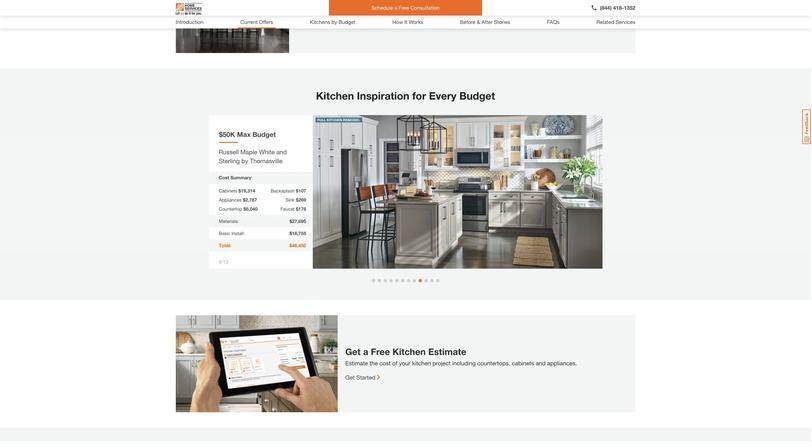 Task type: vqa. For each thing, say whether or not it's contained in the screenshot.
It in the top of the page
yes



Task type: locate. For each thing, give the bounding box(es) containing it.
a inside button
[[395, 5, 397, 11]]

free up cost
[[371, 347, 390, 358]]

0 horizontal spatial a
[[363, 347, 368, 358]]

schedule a free consultation button
[[329, 0, 482, 16]]

including
[[452, 360, 476, 367]]

0 vertical spatial a
[[395, 5, 397, 11]]

1 vertical spatial a
[[363, 347, 368, 358]]

1 horizontal spatial free
[[399, 5, 409, 11]]

a up started
[[363, 347, 368, 358]]

estimate up project
[[428, 347, 466, 358]]

get up the get started
[[345, 347, 361, 358]]

of
[[392, 360, 397, 367]]

0 vertical spatial kitchen
[[316, 90, 354, 102]]

(844)
[[600, 5, 612, 11]]

0 vertical spatial get
[[345, 347, 361, 358]]

1 vertical spatial get
[[345, 374, 355, 381]]

the
[[370, 360, 378, 367]]

how it works
[[392, 19, 423, 25]]

get left started
[[345, 374, 355, 381]]

after
[[482, 19, 493, 25]]

(844) 418-1352
[[600, 5, 636, 11]]

related services
[[597, 19, 636, 25]]

0 vertical spatial estimate
[[428, 347, 466, 358]]

1 horizontal spatial a
[[395, 5, 397, 11]]

12/10.
[[332, 0, 349, 7]]

before
[[460, 19, 475, 25]]

feedback link image
[[802, 109, 811, 144]]

0 vertical spatial free
[[399, 5, 409, 11]]

free up it
[[399, 5, 409, 11]]

1 horizontal spatial budget
[[459, 90, 495, 102]]

free for kitchen
[[371, 347, 390, 358]]

countertops,
[[477, 360, 510, 367]]

free inside button
[[399, 5, 409, 11]]

how
[[392, 19, 403, 25]]

0 vertical spatial budget
[[339, 19, 356, 25]]

1 vertical spatial free
[[371, 347, 390, 358]]

2 get from the top
[[345, 374, 355, 381]]

1 horizontal spatial kitchen
[[393, 347, 426, 358]]

kitchen
[[412, 360, 431, 367]]

1 vertical spatial kitchen
[[393, 347, 426, 358]]

kitchen inspiration for every budget
[[316, 90, 495, 102]]

0 horizontal spatial free
[[371, 347, 390, 358]]

1 vertical spatial estimate
[[345, 360, 368, 367]]

every
[[429, 90, 457, 102]]

a shining modern kitchen featuring grey cabinets and classic decor; orange cabinet icon image
[[176, 0, 289, 53]]

appliances.
[[547, 360, 577, 367]]

free
[[399, 5, 409, 11], [371, 347, 390, 358]]

estimate up the get started
[[345, 360, 368, 367]]

1 get from the top
[[345, 347, 361, 358]]

consultation
[[410, 5, 440, 11]]

0 horizontal spatial budget
[[339, 19, 356, 25]]

kitchen
[[316, 90, 354, 102], [393, 347, 426, 358]]

kitchens
[[310, 19, 330, 25]]

estimate
[[428, 347, 466, 358], [345, 360, 368, 367]]

services
[[616, 19, 636, 25]]

through
[[310, 0, 330, 7]]

for
[[412, 90, 426, 102]]

&
[[477, 19, 480, 25]]

current
[[240, 19, 258, 25]]

a right schedule
[[395, 5, 397, 11]]

it
[[404, 19, 407, 25]]

get
[[345, 347, 361, 358], [345, 374, 355, 381]]

kitchen estimator banner images; orange kitchen icon image
[[176, 316, 338, 413]]

more details
[[297, 15, 330, 22]]

current offers
[[240, 19, 273, 25]]

a
[[395, 5, 397, 11], [363, 347, 368, 358]]

budget
[[339, 19, 356, 25], [459, 90, 495, 102]]



Task type: describe. For each thing, give the bounding box(es) containing it.
do it for you logo image
[[176, 0, 202, 18]]

started
[[356, 374, 376, 381]]

more details link
[[297, 15, 330, 22]]

get for get started
[[345, 374, 355, 381]]

0 horizontal spatial estimate
[[345, 360, 368, 367]]

estimate the cost of your kitchen project including countertops, cabinets and appliances.
[[345, 360, 577, 367]]

more
[[297, 15, 310, 22]]

stories
[[494, 19, 510, 25]]

now
[[297, 0, 309, 7]]

50k max budget gray desktop image
[[209, 115, 603, 269]]

a for schedule
[[395, 5, 397, 11]]

and
[[536, 360, 546, 367]]

1 horizontal spatial estimate
[[428, 347, 466, 358]]

get for get a free kitchen estimate
[[345, 347, 361, 358]]

before & after stories
[[460, 19, 510, 25]]

kitchens by budget
[[310, 19, 356, 25]]

details
[[312, 15, 330, 22]]

project
[[433, 360, 451, 367]]

get started
[[345, 374, 376, 381]]

related
[[597, 19, 614, 25]]

now through 12/10.
[[297, 0, 349, 7]]

cost
[[380, 360, 391, 367]]

inspiration
[[357, 90, 410, 102]]

by
[[332, 19, 337, 25]]

works
[[409, 19, 423, 25]]

0 horizontal spatial kitchen
[[316, 90, 354, 102]]

faqs
[[547, 19, 560, 25]]

free for consultation
[[399, 5, 409, 11]]

a for get
[[363, 347, 368, 358]]

418-
[[613, 5, 624, 11]]

schedule
[[371, 5, 393, 11]]

your
[[399, 360, 410, 367]]

schedule a free consultation
[[371, 5, 440, 11]]

1352
[[624, 5, 636, 11]]

1 vertical spatial budget
[[459, 90, 495, 102]]

offers
[[259, 19, 273, 25]]

get started link
[[345, 374, 380, 381]]

(844) 418-1352 link
[[591, 4, 636, 12]]

get a free kitchen estimate
[[345, 347, 466, 358]]

introduction
[[176, 19, 204, 25]]

cabinets
[[512, 360, 534, 367]]



